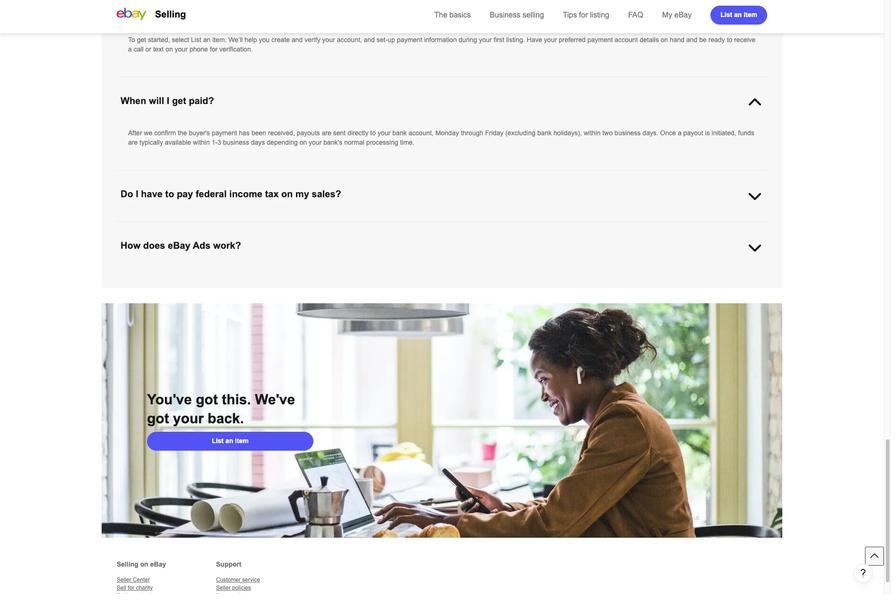 Task type: vqa. For each thing, say whether or not it's contained in the screenshot.
the Payments Terms of Use 'link'
no



Task type: describe. For each thing, give the bounding box(es) containing it.
account, inside to get started, select list an item. we'll help you create and verify your account, and set-up payment information during your first listing. have your preferred payment account details on hand and be ready to receive a call or text on your phone for verification.
[[337, 36, 362, 44]]

depending
[[267, 139, 298, 146]]

bought
[[616, 241, 636, 249]]

faq link
[[629, 11, 644, 19]]

for left less
[[461, 241, 469, 249]]

0 horizontal spatial buyers
[[401, 283, 421, 291]]

on left jan
[[153, 222, 160, 230]]

2 horizontal spatial list
[[721, 11, 733, 18]]

for inside to get started, select list an item. we'll help you create and verify your account, and set-up payment information during your first listing. have your preferred payment account details on hand and be ready to receive a call or text on your phone for verification.
[[210, 45, 218, 53]]

ready
[[709, 36, 725, 44]]

ebay down "requirement"
[[168, 240, 191, 251]]

ebay right my
[[675, 11, 692, 19]]

learn
[[523, 283, 540, 291]]

details
[[640, 36, 659, 44]]

tax.
[[401, 251, 412, 258]]

your down new
[[722, 232, 735, 239]]

seller inside customer service seller policies
[[216, 585, 231, 591]]

or inside to get started, select list an item. we'll help you create and verify your account, and set-up payment information during your first listing. have your preferred payment account details on hand and be ready to receive a call or text on your phone for verification.
[[145, 45, 151, 53]]

processing
[[366, 139, 398, 146]]

for down impact
[[210, 241, 218, 249]]

be inside "starting on jan 1, 2022, irs regulations require all businesses that process payments, including online marketplaces like ebay, to issue a form 1099-k for all sellers who receive $600 or more in sales. the new tax reporting requirement may impact your 2022 tax return that you may file in 2023. however, just because you receive a 1099-k doesn't automatically mean that you'll owe taxes on the amount reported on your 1099- k. only goods that are sold for a profit are considered taxable, so you won't owe any taxes on something you sell for less than what you paid for it. for example, if you bought a bike for $1,000 last year, and then sold it on ebay today for $700, that $700 you made would generally not be subject to income tax. check out our"
[[339, 251, 346, 258]]

seller center sell for charity
[[117, 577, 153, 591]]

advertising
[[322, 274, 354, 281]]

and up the learn
[[518, 274, 529, 281]]

for right today
[[191, 251, 199, 258]]

front
[[348, 283, 361, 291]]

0 horizontal spatial got
[[147, 411, 169, 426]]

sell inside ebay ads can help you build your business on ebay with effective advertising tools that create a meaningful connection between you and ebay's global community of passionate buyers - and help you sell your items faster. stand out among billions of listings on ebay by putting your items in front of interested buyers no matter the size of your budget.
[[712, 274, 722, 281]]

do
[[121, 189, 133, 199]]

2 vertical spatial i
[[136, 189, 138, 199]]

$600
[[649, 222, 664, 230]]

0 horizontal spatial help
[[170, 274, 183, 281]]

payouts
[[297, 129, 320, 137]]

for right tips
[[579, 11, 588, 19]]

0 vertical spatial list an item link
[[711, 6, 768, 25]]

2 all from the left
[[583, 222, 589, 230]]

and left the verify
[[292, 36, 303, 44]]

can
[[158, 274, 169, 281]]

on up center
[[140, 560, 148, 568]]

form
[[533, 222, 548, 230]]

list an item for the topmost list an item link
[[721, 11, 758, 18]]

last
[[689, 241, 700, 249]]

funds
[[739, 129, 755, 137]]

once
[[660, 129, 676, 137]]

2 horizontal spatial help
[[686, 274, 698, 281]]

connection
[[445, 274, 477, 281]]

on right text
[[166, 45, 173, 53]]

your up processing
[[378, 129, 391, 137]]

jan
[[162, 222, 173, 230]]

sellers
[[591, 222, 610, 230]]

0 horizontal spatial k
[[492, 232, 497, 239]]

including
[[384, 222, 410, 230]]

preferred
[[559, 36, 586, 44]]

community
[[572, 274, 604, 281]]

1 vertical spatial items
[[323, 283, 339, 291]]

new
[[730, 222, 742, 230]]

build
[[197, 274, 211, 281]]

you right if
[[604, 241, 614, 249]]

a left bike
[[638, 241, 642, 249]]

2 horizontal spatial 1099-
[[737, 232, 753, 239]]

goods
[[152, 241, 170, 249]]

you right so in the left of the page
[[321, 241, 332, 249]]

selling
[[523, 11, 544, 19]]

you down marketplaces
[[434, 232, 445, 239]]

for left "it."
[[541, 241, 549, 249]]

your down payouts
[[309, 139, 322, 146]]

and right hand
[[687, 36, 698, 44]]

process
[[326, 222, 349, 230]]

2 vertical spatial receive
[[447, 232, 468, 239]]

selling for selling on ebay
[[117, 560, 139, 568]]

item for the topmost list an item link
[[744, 11, 758, 18]]

your left "first"
[[479, 36, 492, 44]]

ebay up charity
[[150, 560, 166, 568]]

business
[[490, 11, 521, 19]]

your down select
[[175, 45, 188, 53]]

mean
[[562, 232, 579, 239]]

list inside to get started, select list an item. we'll help you create and verify your account, and set-up payment information during your first listing. have your preferred payment account details on hand and be ready to receive a call or text on your phone for verification.
[[191, 36, 201, 44]]

that left process
[[313, 222, 324, 230]]

today
[[173, 251, 190, 258]]

to inside to get started, select list an item. we'll help you create and verify your account, and set-up payment information during your first listing. have your preferred payment account details on hand and be ready to receive a call or text on your phone for verification.
[[727, 36, 733, 44]]

won't
[[334, 241, 349, 249]]

0 vertical spatial income
[[229, 189, 263, 199]]

during
[[459, 36, 477, 44]]

on left hand
[[661, 36, 668, 44]]

then
[[731, 241, 744, 249]]

you left paid on the right top of the page
[[515, 241, 525, 249]]

you inside to get started, select list an item. we'll help you create and verify your account, and set-up payment information during your first listing. have your preferred payment account details on hand and be ready to receive a call or text on your phone for verification.
[[259, 36, 270, 44]]

charity
[[136, 585, 153, 591]]

1 vertical spatial tax
[[744, 222, 752, 230]]

1 bank from the left
[[393, 129, 407, 137]]

of down tools
[[363, 283, 368, 291]]

that up the example,
[[580, 232, 592, 239]]

that down profit
[[219, 251, 230, 258]]

business selling link
[[490, 11, 544, 19]]

paid?
[[189, 96, 214, 106]]

like
[[472, 222, 482, 230]]

on inside after we confirm the buyer's payment has been received, payouts are sent directly to your bank account, monday through friday (excluding bank holidays), within two business days. once a payout is initiated, funds are typically available within 1-3 business days depending on your bank's normal processing time.
[[300, 139, 307, 146]]

create inside ebay ads can help you build your business on ebay with effective advertising tools that create a meaningful connection between you and ebay's global community of passionate buyers - and help you sell your items faster. stand out among billions of listings on ebay by putting your items in front of interested buyers no matter the size of your budget.
[[385, 274, 403, 281]]

does
[[143, 240, 165, 251]]

select
[[172, 36, 189, 44]]

receive inside to get started, select list an item. we'll help you create and verify your account, and set-up payment information during your first listing. have your preferred payment account details on hand and be ready to receive a call or text on your phone for verification.
[[735, 36, 756, 44]]

0 vertical spatial within
[[584, 129, 601, 137]]

on up year,
[[713, 232, 720, 239]]

passionate
[[613, 274, 645, 281]]

that down "requirement"
[[172, 241, 183, 249]]

item.
[[212, 36, 227, 44]]

out inside ebay ads can help you build your business on ebay with effective advertising tools that create a meaningful connection between you and ebay's global community of passionate buyers - and help you sell your items faster. stand out among billions of listings on ebay by putting your items in front of interested buyers no matter the size of your budget.
[[167, 283, 176, 291]]

when will i get paid?
[[121, 96, 214, 106]]

1 vertical spatial within
[[193, 139, 210, 146]]

you up our at top
[[437, 241, 447, 249]]

been
[[252, 129, 266, 137]]

ebay inside "starting on jan 1, 2022, irs regulations require all businesses that process payments, including online marketplaces like ebay, to issue a form 1099-k for all sellers who receive $600 or more in sales. the new tax reporting requirement may impact your 2022 tax return that you may file in 2023. however, just because you receive a 1099-k doesn't automatically mean that you'll owe taxes on the amount reported on your 1099- k. only goods that are sold for a profit are considered taxable, so you won't owe any taxes on something you sell for less than what you paid for it. for example, if you bought a bike for $1,000 last year, and then sold it on ebay today for $700, that $700 you made would generally not be subject to income tax. check out our"
[[157, 251, 172, 258]]

tips for listing link
[[563, 11, 610, 19]]

two
[[603, 129, 613, 137]]

1 horizontal spatial sold
[[196, 241, 208, 249]]

for up mean
[[573, 222, 581, 230]]

1 horizontal spatial list
[[212, 437, 224, 444]]

customer service seller policies
[[216, 577, 260, 591]]

business selling
[[490, 11, 544, 19]]

on up bike
[[642, 232, 649, 239]]

on right it
[[147, 251, 155, 258]]

typically
[[140, 139, 163, 146]]

$1,000
[[667, 241, 688, 249]]

through
[[461, 129, 483, 137]]

are down 2022
[[242, 241, 251, 249]]

for right bike
[[658, 241, 666, 249]]

you down year,
[[700, 274, 711, 281]]

ebay up by
[[265, 274, 280, 281]]

an inside to get started, select list an item. we'll help you create and verify your account, and set-up payment information during your first listing. have your preferred payment account details on hand and be ready to receive a call or text on your phone for verification.
[[203, 36, 211, 44]]

monday
[[436, 129, 459, 137]]

interested
[[370, 283, 399, 291]]

who
[[612, 222, 624, 230]]

the inside "starting on jan 1, 2022, irs regulations require all businesses that process payments, including online marketplaces like ebay, to issue a form 1099-k for all sellers who receive $600 or more in sales. the new tax reporting requirement may impact your 2022 tax return that you may file in 2023. however, just because you receive a 1099-k doesn't automatically mean that you'll owe taxes on the amount reported on your 1099- k. only goods that are sold for a profit are considered taxable, so you won't owe any taxes on something you sell for less than what you paid for it. for example, if you bought a bike for $1,000 last year, and then sold it on ebay today for $700, that $700 you made would generally not be subject to income tax. check out our"
[[716, 222, 728, 230]]

tips for listing
[[563, 11, 610, 19]]

that down businesses
[[290, 232, 301, 239]]

help, opens dialogs image
[[859, 568, 868, 578]]

size
[[464, 283, 476, 291]]

1 horizontal spatial payment
[[397, 36, 422, 44]]

1 vertical spatial business
[[223, 139, 249, 146]]

initiated,
[[712, 129, 737, 137]]

0 vertical spatial in
[[690, 222, 696, 230]]

0 vertical spatial k
[[567, 222, 571, 230]]

we'll
[[229, 36, 243, 44]]

my
[[296, 189, 309, 199]]

how for how does ebay ads work?
[[121, 240, 141, 251]]

0 vertical spatial owe
[[610, 232, 622, 239]]

have
[[141, 189, 163, 199]]

1 horizontal spatial 1099-
[[550, 222, 567, 230]]

you up among
[[185, 274, 196, 281]]

a down impact
[[219, 241, 223, 249]]

profit
[[225, 241, 240, 249]]

your up profit
[[229, 232, 242, 239]]

i for get
[[167, 96, 169, 106]]

item for left list an item link
[[235, 437, 249, 444]]

of right size at the top of the page
[[477, 283, 483, 291]]

tips
[[563, 11, 577, 19]]

learn more link
[[523, 283, 557, 291]]

bike
[[644, 241, 656, 249]]

on down made
[[256, 274, 263, 281]]

is
[[705, 129, 710, 137]]

putting
[[287, 283, 307, 291]]

sell
[[117, 585, 126, 591]]

2 vertical spatial tax
[[260, 232, 269, 239]]

for inside seller center sell for charity
[[128, 585, 134, 591]]

made
[[261, 251, 278, 258]]

business inside ebay ads can help you build your business on ebay with effective advertising tools that create a meaningful connection between you and ebay's global community of passionate buyers - and help you sell your items faster. stand out among billions of listings on ebay by putting your items in front of interested buyers no matter the size of your budget.
[[228, 274, 254, 281]]

to left "pay"
[[165, 189, 174, 199]]

0 vertical spatial items
[[739, 274, 755, 281]]

and right -
[[673, 274, 684, 281]]

to up doesn't
[[502, 222, 508, 230]]

support
[[216, 560, 242, 568]]

listing.
[[506, 36, 525, 44]]

received,
[[268, 129, 295, 137]]

payments,
[[351, 222, 382, 230]]

0 horizontal spatial taxes
[[377, 241, 393, 249]]

policies
[[232, 585, 251, 591]]

than
[[484, 241, 497, 249]]

0 vertical spatial tax
[[265, 189, 279, 199]]

are up bank's
[[322, 129, 331, 137]]

a left form
[[527, 222, 531, 230]]

only
[[136, 241, 150, 249]]

0 horizontal spatial sold
[[128, 251, 140, 258]]

2 horizontal spatial payment
[[588, 36, 613, 44]]

for
[[558, 241, 568, 249]]

0 horizontal spatial list an item link
[[147, 432, 314, 451]]

1 vertical spatial get
[[172, 96, 186, 106]]

help inside to get started, select list an item. we'll help you create and verify your account, and set-up payment information during your first listing. have your preferred payment account details on hand and be ready to receive a call or text on your phone for verification.
[[245, 36, 257, 44]]

payment inside after we confirm the buyer's payment has been received, payouts are sent directly to your bank account, monday through friday (excluding bank holidays), within two business days. once a payout is initiated, funds are typically available within 1-3 business days depending on your bank's normal processing time.
[[212, 129, 237, 137]]

1 horizontal spatial buyers
[[647, 274, 667, 281]]

selling for selling
[[155, 9, 186, 19]]

0 vertical spatial business
[[615, 129, 641, 137]]

your down then
[[724, 274, 737, 281]]

1-
[[212, 139, 218, 146]]

0 vertical spatial got
[[196, 392, 218, 407]]

how for how do i create an account?
[[121, 2, 141, 13]]

list an item for left list an item link
[[212, 437, 249, 444]]

are down after
[[128, 139, 138, 146]]



Task type: locate. For each thing, give the bounding box(es) containing it.
0 horizontal spatial sell
[[449, 241, 459, 249]]

faq
[[629, 11, 644, 19]]

something
[[404, 241, 435, 249]]

.
[[557, 283, 559, 291]]

help
[[245, 36, 257, 44], [170, 274, 183, 281], [686, 274, 698, 281]]

all left sellers
[[583, 222, 589, 230]]

your inside you've got this. we've got your back.
[[173, 411, 204, 426]]

your down effective
[[309, 283, 321, 291]]

customer
[[216, 577, 241, 583]]

help right can
[[170, 274, 183, 281]]

0 vertical spatial ads
[[193, 240, 211, 251]]

basics
[[450, 11, 471, 19]]

1 vertical spatial be
[[339, 251, 346, 258]]

0 horizontal spatial selling
[[117, 560, 139, 568]]

are
[[322, 129, 331, 137], [128, 139, 138, 146], [184, 241, 194, 249], [242, 241, 251, 249]]

0 horizontal spatial receive
[[447, 232, 468, 239]]

1 vertical spatial how
[[121, 240, 141, 251]]

that inside ebay ads can help you build your business on ebay with effective advertising tools that create a meaningful connection between you and ebay's global community of passionate buyers - and help you sell your items faster. stand out among billions of listings on ebay by putting your items in front of interested buyers no matter the size of your budget.
[[372, 274, 383, 281]]

1 vertical spatial in
[[340, 232, 345, 239]]

and left set-
[[364, 36, 375, 44]]

back.
[[208, 411, 244, 426]]

income
[[229, 189, 263, 199], [378, 251, 399, 258]]

sell inside "starting on jan 1, 2022, irs regulations require all businesses that process payments, including online marketplaces like ebay, to issue a form 1099-k for all sellers who receive $600 or more in sales. the new tax reporting requirement may impact your 2022 tax return that you may file in 2023. however, just because you receive a 1099-k doesn't automatically mean that you'll owe taxes on the amount reported on your 1099- k. only goods that are sold for a profit are considered taxable, so you won't owe any taxes on something you sell for less than what you paid for it. for example, if you bought a bike for $1,000 last year, and then sold it on ebay today for $700, that $700 you made would generally not be subject to income tax. check out our"
[[449, 241, 459, 249]]

1,
[[175, 222, 180, 230]]

marketplaces
[[431, 222, 470, 230]]

in up reported
[[690, 222, 696, 230]]

2 horizontal spatial receive
[[735, 36, 756, 44]]

friday
[[485, 129, 504, 137]]

list an item
[[721, 11, 758, 18], [212, 437, 249, 444]]

or right call
[[145, 45, 151, 53]]

1 vertical spatial create
[[272, 36, 290, 44]]

billions
[[200, 283, 221, 291]]

0 horizontal spatial 1099-
[[475, 232, 492, 239]]

1 horizontal spatial owe
[[610, 232, 622, 239]]

0 horizontal spatial list an item
[[212, 437, 249, 444]]

-
[[669, 274, 671, 281]]

owe down 2023.
[[351, 241, 363, 249]]

out inside "starting on jan 1, 2022, irs regulations require all businesses that process payments, including online marketplaces like ebay, to issue a form 1099-k for all sellers who receive $600 or more in sales. the new tax reporting requirement may impact your 2022 tax return that you may file in 2023. however, just because you receive a 1099-k doesn't automatically mean that you'll owe taxes on the amount reported on your 1099- k. only goods that are sold for a profit are considered taxable, so you won't owe any taxes on something you sell for less than what you paid for it. for example, if you bought a bike for $1,000 last year, and then sold it on ebay today for $700, that $700 you made would generally not be subject to income tax. check out our"
[[434, 251, 444, 258]]

ebay
[[675, 11, 692, 19], [168, 240, 191, 251], [157, 251, 172, 258], [128, 274, 143, 281], [265, 274, 280, 281], [261, 283, 276, 291], [150, 560, 166, 568]]

be inside to get started, select list an item. we'll help you create and verify your account, and set-up payment information during your first listing. have your preferred payment account details on hand and be ready to receive a call or text on your phone for verification.
[[700, 36, 707, 44]]

to down any
[[371, 251, 376, 258]]

ebay's
[[531, 274, 550, 281]]

0 vertical spatial sold
[[196, 241, 208, 249]]

on down just
[[395, 241, 402, 249]]

1 vertical spatial selling
[[117, 560, 139, 568]]

0 vertical spatial buyers
[[647, 274, 667, 281]]

buyer's
[[189, 129, 210, 137]]

2 vertical spatial the
[[453, 283, 462, 291]]

1 how from the top
[[121, 2, 141, 13]]

get up call
[[137, 36, 146, 44]]

0 horizontal spatial list
[[191, 36, 201, 44]]

list an item up ready
[[721, 11, 758, 18]]

confirm
[[154, 129, 176, 137]]

it.
[[551, 241, 556, 249]]

1 vertical spatial list an item
[[212, 437, 249, 444]]

1 horizontal spatial the
[[716, 222, 728, 230]]

1 horizontal spatial within
[[584, 129, 601, 137]]

1 horizontal spatial list an item
[[721, 11, 758, 18]]

that up interested
[[372, 274, 383, 281]]

faster.
[[128, 283, 146, 291]]

text
[[153, 45, 164, 53]]

our
[[445, 251, 455, 258]]

paid
[[527, 241, 540, 249]]

0 horizontal spatial i
[[136, 189, 138, 199]]

when
[[121, 96, 146, 106]]

0 horizontal spatial ads
[[145, 274, 156, 281]]

be down won't
[[339, 251, 346, 258]]

1 horizontal spatial income
[[378, 251, 399, 258]]

a left the meaningful
[[405, 274, 409, 281]]

selling
[[155, 9, 186, 19], [117, 560, 139, 568]]

in inside ebay ads can help you build your business on ebay with effective advertising tools that create a meaningful connection between you and ebay's global community of passionate buyers - and help you sell your items faster. stand out among billions of listings on ebay by putting your items in front of interested buyers no matter the size of your budget.
[[341, 283, 346, 291]]

you up budget. in the right of the page
[[505, 274, 516, 281]]

1099- up then
[[737, 232, 753, 239]]

1 horizontal spatial help
[[245, 36, 257, 44]]

0 vertical spatial taxes
[[624, 232, 640, 239]]

2 may from the left
[[315, 232, 328, 239]]

1 vertical spatial sell
[[712, 274, 722, 281]]

up
[[388, 36, 395, 44]]

1 horizontal spatial or
[[666, 222, 672, 230]]

hand
[[670, 36, 685, 44]]

amount
[[662, 232, 684, 239]]

bank up the time.
[[393, 129, 407, 137]]

your up billions
[[213, 274, 226, 281]]

1 horizontal spatial create
[[272, 36, 290, 44]]

0 horizontal spatial the
[[434, 11, 448, 19]]

the basics
[[434, 11, 471, 19]]

automatically
[[522, 232, 560, 239]]

tax left my
[[265, 189, 279, 199]]

1 vertical spatial the
[[716, 222, 728, 230]]

1 vertical spatial taxes
[[377, 241, 393, 249]]

1099- up mean
[[550, 222, 567, 230]]

ebay down 'goods'
[[157, 251, 172, 258]]

you've
[[147, 392, 192, 407]]

1 horizontal spatial selling
[[155, 9, 186, 19]]

business down has on the left top of the page
[[223, 139, 249, 146]]

create right do
[[163, 2, 191, 13]]

tax right new
[[744, 222, 752, 230]]

considered
[[253, 241, 285, 249]]

on left my
[[281, 189, 293, 199]]

the left new
[[716, 222, 728, 230]]

got up back.
[[196, 392, 218, 407]]

0 horizontal spatial create
[[163, 2, 191, 13]]

how do i create an account?
[[121, 2, 249, 13]]

3
[[218, 139, 221, 146]]

0 horizontal spatial all
[[270, 222, 276, 230]]

0 horizontal spatial within
[[193, 139, 210, 146]]

starting on jan 1, 2022, irs regulations require all businesses that process payments, including online marketplaces like ebay, to issue a form 1099-k for all sellers who receive $600 or more in sales. the new tax reporting requirement may impact your 2022 tax return that you may file in 2023. however, just because you receive a 1099-k doesn't automatically mean that you'll owe taxes on the amount reported on your 1099- k. only goods that are sold for a profit are considered taxable, so you won't owe any taxes on something you sell for less than what you paid for it. for example, if you bought a bike for $1,000 last year, and then sold it on ebay today for $700, that $700 you made would generally not be subject to income tax. check out our
[[128, 222, 753, 258]]

1 vertical spatial out
[[167, 283, 176, 291]]

pay
[[177, 189, 193, 199]]

check
[[414, 251, 433, 258]]

business up "listings"
[[228, 274, 254, 281]]

1 horizontal spatial account,
[[409, 129, 434, 137]]

2 horizontal spatial i
[[167, 96, 169, 106]]

how
[[121, 2, 141, 13], [121, 240, 141, 251]]

how down reporting
[[121, 240, 141, 251]]

among
[[178, 283, 198, 291]]

1 vertical spatial list
[[191, 36, 201, 44]]

the inside ebay ads can help you build your business on ebay with effective advertising tools that create a meaningful connection between you and ebay's global community of passionate buyers - and help you sell your items faster. stand out among billions of listings on ebay by putting your items in front of interested buyers no matter the size of your budget.
[[453, 283, 462, 291]]

your down between
[[485, 283, 498, 291]]

0 vertical spatial get
[[137, 36, 146, 44]]

or
[[145, 45, 151, 53], [666, 222, 672, 230]]

1 horizontal spatial list an item link
[[711, 6, 768, 25]]

1 vertical spatial sold
[[128, 251, 140, 258]]

create
[[163, 2, 191, 13], [272, 36, 290, 44], [385, 274, 403, 281]]

information
[[424, 36, 457, 44]]

list an item link down back.
[[147, 432, 314, 451]]

0 vertical spatial list
[[721, 11, 733, 18]]

directly
[[348, 129, 369, 137]]

2 vertical spatial create
[[385, 274, 403, 281]]

taxes down however,
[[377, 241, 393, 249]]

selling right do
[[155, 9, 186, 19]]

create inside to get started, select list an item. we'll help you create and verify your account, and set-up payment information during your first listing. have your preferred payment account details on hand and be ready to receive a call or text on your phone for verification.
[[272, 36, 290, 44]]

phone
[[190, 45, 208, 53]]

and inside "starting on jan 1, 2022, irs regulations require all businesses that process payments, including online marketplaces like ebay, to issue a form 1099-k for all sellers who receive $600 or more in sales. the new tax reporting requirement may impact your 2022 tax return that you may file in 2023. however, just because you receive a 1099-k doesn't automatically mean that you'll owe taxes on the amount reported on your 1099- k. only goods that are sold for a profit are considered taxable, so you won't owe any taxes on something you sell for less than what you paid for it. for example, if you bought a bike for $1,000 last year, and then sold it on ebay today for $700, that $700 you made would generally not be subject to income tax. check out our"
[[718, 241, 729, 249]]

normal
[[344, 139, 365, 146]]

1099-
[[550, 222, 567, 230], [475, 232, 492, 239], [737, 232, 753, 239]]

income left tax. on the left
[[378, 251, 399, 258]]

a left call
[[128, 45, 132, 53]]

list
[[721, 11, 733, 18], [191, 36, 201, 44], [212, 437, 224, 444]]

0 horizontal spatial be
[[339, 251, 346, 258]]

days
[[251, 139, 265, 146]]

1 horizontal spatial may
[[315, 232, 328, 239]]

it
[[142, 251, 145, 258]]

account, left set-
[[337, 36, 362, 44]]

and
[[292, 36, 303, 44], [364, 36, 375, 44], [687, 36, 698, 44], [718, 241, 729, 249], [518, 274, 529, 281], [673, 274, 684, 281]]

ads inside ebay ads can help you build your business on ebay with effective advertising tools that create a meaningful connection between you and ebay's global community of passionate buyers - and help you sell your items faster. stand out among billions of listings on ebay by putting your items in front of interested buyers no matter the size of your budget.
[[145, 274, 156, 281]]

on right "listings"
[[252, 283, 259, 291]]

1099- down like
[[475, 232, 492, 239]]

meaningful
[[410, 274, 443, 281]]

1 vertical spatial k
[[492, 232, 497, 239]]

you've got this. we've got your back.
[[147, 392, 295, 426]]

holidays),
[[554, 129, 582, 137]]

help right -
[[686, 274, 698, 281]]

list an item link up ready
[[711, 6, 768, 25]]

0 vertical spatial item
[[744, 11, 758, 18]]

receive
[[735, 36, 756, 44], [626, 222, 647, 230], [447, 232, 468, 239]]

are up today
[[184, 241, 194, 249]]

2 vertical spatial in
[[341, 283, 346, 291]]

of right community at top right
[[606, 274, 611, 281]]

seller center link
[[117, 577, 150, 583]]

get inside to get started, select list an item. we'll help you create and verify your account, and set-up payment information during your first listing. have your preferred payment account details on hand and be ready to receive a call or text on your phone for verification.
[[137, 36, 146, 44]]

income inside "starting on jan 1, 2022, irs regulations require all businesses that process payments, including online marketplaces like ebay, to issue a form 1099-k for all sellers who receive $600 or more in sales. the new tax reporting requirement may impact your 2022 tax return that you may file in 2023. however, just because you receive a 1099-k doesn't automatically mean that you'll owe taxes on the amount reported on your 1099- k. only goods that are sold for a profit are considered taxable, so you won't owe any taxes on something you sell for less than what you paid for it. for example, if you bought a bike for $1,000 last year, and then sold it on ebay today for $700, that $700 you made would generally not be subject to income tax. check out our"
[[378, 251, 399, 258]]

file
[[330, 232, 338, 239]]

a inside to get started, select list an item. we'll help you create and verify your account, and set-up payment information during your first listing. have your preferred payment account details on hand and be ready to receive a call or text on your phone for verification.
[[128, 45, 132, 53]]

my ebay link
[[663, 11, 692, 19]]

2 vertical spatial list
[[212, 437, 224, 444]]

ebay left by
[[261, 283, 276, 291]]

$700,
[[201, 251, 218, 258]]

1 horizontal spatial receive
[[626, 222, 647, 230]]

payment right up
[[397, 36, 422, 44]]

the inside after we confirm the buyer's payment has been received, payouts are sent directly to your bank account, monday through friday (excluding bank holidays), within two business days. once a payout is initiated, funds are typically available within 1-3 business days depending on your bank's normal processing time.
[[178, 129, 187, 137]]

1 all from the left
[[270, 222, 276, 230]]

in down advertising
[[341, 283, 346, 291]]

to inside after we confirm the buyer's payment has been received, payouts are sent directly to your bank account, monday through friday (excluding bank holidays), within two business days. once a payout is initiated, funds are typically available within 1-3 business days depending on your bank's normal processing time.
[[370, 129, 376, 137]]

0 horizontal spatial account,
[[337, 36, 362, 44]]

payment down listing
[[588, 36, 613, 44]]

if
[[599, 241, 602, 249]]

the down connection on the top
[[453, 283, 462, 291]]

1 horizontal spatial got
[[196, 392, 218, 407]]

1 horizontal spatial all
[[583, 222, 589, 230]]

1 vertical spatial account,
[[409, 129, 434, 137]]

of
[[606, 274, 611, 281], [222, 283, 228, 291], [363, 283, 368, 291], [477, 283, 483, 291]]

not
[[328, 251, 337, 258]]

your right the verify
[[322, 36, 335, 44]]

the inside "starting on jan 1, 2022, irs regulations require all businesses that process payments, including online marketplaces like ebay, to issue a form 1099-k for all sellers who receive $600 or more in sales. the new tax reporting requirement may impact your 2022 tax return that you may file in 2023. however, just because you receive a 1099-k doesn't automatically mean that you'll owe taxes on the amount reported on your 1099- k. only goods that are sold for a profit are considered taxable, so you won't owe any taxes on something you sell for less than what you paid for it. for example, if you bought a bike for $1,000 last year, and then sold it on ebay today for $700, that $700 you made would generally not be subject to income tax. check out our"
[[651, 232, 660, 239]]

1 horizontal spatial taxes
[[624, 232, 640, 239]]

ads
[[193, 240, 211, 251], [145, 274, 156, 281]]

2 how from the top
[[121, 240, 141, 251]]

2 bank from the left
[[538, 129, 552, 137]]

seller up sell
[[117, 577, 131, 583]]

matter
[[432, 283, 451, 291]]

started,
[[148, 36, 170, 44]]

seller inside seller center sell for charity
[[117, 577, 131, 583]]

businesses
[[278, 222, 311, 230]]

item
[[744, 11, 758, 18], [235, 437, 249, 444]]

or up amount
[[666, 222, 672, 230]]

1 horizontal spatial be
[[700, 36, 707, 44]]

0 vertical spatial the
[[178, 129, 187, 137]]

the up available
[[178, 129, 187, 137]]

in right file
[[340, 232, 345, 239]]

you up so in the left of the page
[[303, 232, 314, 239]]

0 horizontal spatial seller
[[117, 577, 131, 583]]

reporting
[[128, 232, 154, 239]]

0 vertical spatial create
[[163, 2, 191, 13]]

out left our at top
[[434, 251, 444, 258]]

i for create
[[157, 2, 160, 13]]

or inside "starting on jan 1, 2022, irs regulations require all businesses that process payments, including online marketplaces like ebay, to issue a form 1099-k for all sellers who receive $600 or more in sales. the new tax reporting requirement may impact your 2022 tax return that you may file in 2023. however, just because you receive a 1099-k doesn't automatically mean that you'll owe taxes on the amount reported on your 1099- k. only goods that are sold for a profit are considered taxable, so you won't owe any taxes on something you sell for less than what you paid for it. for example, if you bought a bike for $1,000 last year, and then sold it on ebay today for $700, that $700 you made would generally not be subject to income tax. check out our"
[[666, 222, 672, 230]]

effective
[[296, 274, 320, 281]]

less
[[470, 241, 482, 249]]

a inside ebay ads can help you build your business on ebay with effective advertising tools that create a meaningful connection between you and ebay's global community of passionate buyers - and help you sell your items faster. stand out among billions of listings on ebay by putting your items in front of interested buyers no matter the size of your budget.
[[405, 274, 409, 281]]

more
[[673, 222, 689, 230]]

0 vertical spatial selling
[[155, 9, 186, 19]]

receive down marketplaces
[[447, 232, 468, 239]]

0 horizontal spatial out
[[167, 283, 176, 291]]

1 horizontal spatial get
[[172, 96, 186, 106]]

2 horizontal spatial create
[[385, 274, 403, 281]]

account, inside after we confirm the buyer's payment has been received, payouts are sent directly to your bank account, monday through friday (excluding bank holidays), within two business days. once a payout is initiated, funds are typically available within 1-3 business days depending on your bank's normal processing time.
[[409, 129, 434, 137]]

1 horizontal spatial out
[[434, 251, 444, 258]]

may down irs
[[193, 232, 206, 239]]

do
[[143, 2, 155, 13]]

to get started, select list an item. we'll help you create and verify your account, and set-up payment information during your first listing. have your preferred payment account details on hand and be ready to receive a call or text on your phone for verification.
[[128, 36, 756, 53]]

2022,
[[182, 222, 198, 230]]

ebay ads can help you build your business on ebay with effective advertising tools that create a meaningful connection between you and ebay's global community of passionate buyers - and help you sell your items faster. stand out among billions of listings on ebay by putting your items in front of interested buyers no matter the size of your budget.
[[128, 274, 755, 291]]

income up require
[[229, 189, 263, 199]]

tools
[[356, 274, 370, 281]]

ebay up faster.
[[128, 274, 143, 281]]

budget.
[[500, 283, 522, 291]]

by
[[278, 283, 285, 291]]

1 vertical spatial income
[[378, 251, 399, 258]]

receive right ready
[[735, 36, 756, 44]]

1 horizontal spatial k
[[567, 222, 571, 230]]

0 horizontal spatial owe
[[351, 241, 363, 249]]

a up less
[[470, 232, 473, 239]]

0 vertical spatial how
[[121, 2, 141, 13]]

2 horizontal spatial the
[[651, 232, 660, 239]]

out down can
[[167, 283, 176, 291]]

1 vertical spatial or
[[666, 222, 672, 230]]

1 horizontal spatial sell
[[712, 274, 722, 281]]

seller policies link
[[216, 585, 251, 591]]

0 horizontal spatial bank
[[393, 129, 407, 137]]

first
[[494, 36, 505, 44]]

ebay,
[[484, 222, 501, 230]]

impact
[[208, 232, 227, 239]]

1 vertical spatial owe
[[351, 241, 363, 249]]

business right two
[[615, 129, 641, 137]]

the down $600
[[651, 232, 660, 239]]

you right $700
[[249, 251, 260, 258]]

get left paid?
[[172, 96, 186, 106]]

return
[[271, 232, 288, 239]]

0 horizontal spatial or
[[145, 45, 151, 53]]

of left "listings"
[[222, 283, 228, 291]]

0 horizontal spatial payment
[[212, 129, 237, 137]]

receive right who
[[626, 222, 647, 230]]

all up return
[[270, 222, 276, 230]]

owe down who
[[610, 232, 622, 239]]

1 may from the left
[[193, 232, 206, 239]]

bank left holidays),
[[538, 129, 552, 137]]

a inside after we confirm the buyer's payment has been received, payouts are sent directly to your bank account, monday through friday (excluding bank holidays), within two business days. once a payout is initiated, funds are typically available within 1-3 business days depending on your bank's normal processing time.
[[678, 129, 682, 137]]

1 vertical spatial receive
[[626, 222, 647, 230]]

to
[[128, 36, 135, 44]]

k up mean
[[567, 222, 571, 230]]

1 vertical spatial buyers
[[401, 283, 421, 291]]

2 vertical spatial business
[[228, 274, 254, 281]]

your right have
[[544, 36, 557, 44]]

however,
[[366, 232, 393, 239]]

will
[[149, 96, 164, 106]]

got down 'you've'
[[147, 411, 169, 426]]



